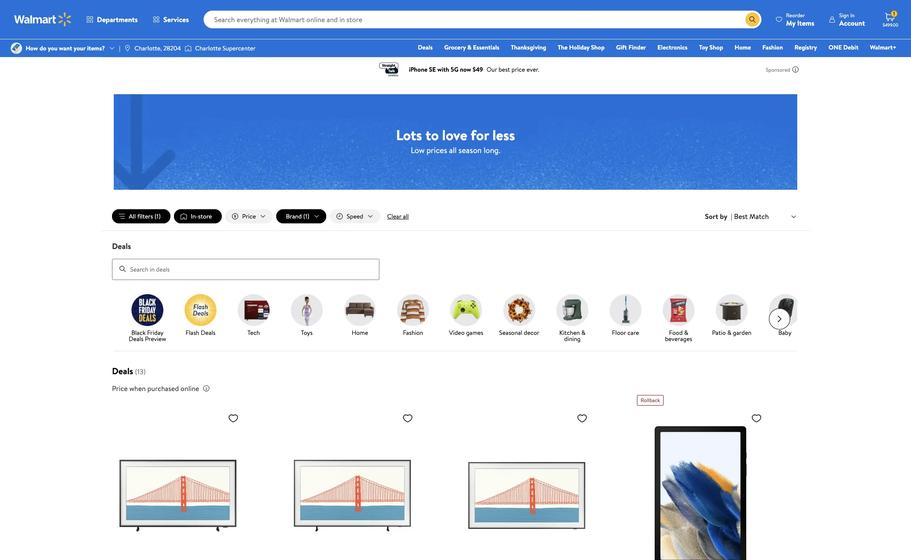 Task type: vqa. For each thing, say whether or not it's contained in the screenshot.
'Friday'
yes



Task type: describe. For each thing, give the bounding box(es) containing it.
grocery
[[445, 43, 466, 52]]

less
[[493, 125, 515, 145]]

next slide for chipmodulewithimages list image
[[769, 309, 791, 330]]

shop inside 'link'
[[591, 43, 605, 52]]

long.
[[484, 145, 501, 156]]

Deals search field
[[101, 241, 810, 280]]

in-store button
[[174, 210, 222, 224]]

registry link
[[791, 43, 822, 52]]

the holiday shop
[[558, 43, 605, 52]]

1
[[894, 10, 896, 17]]

lots to love for less. low prices all season long. image
[[114, 94, 798, 190]]

one debit link
[[825, 43, 863, 52]]

deals left (13)
[[112, 365, 133, 377]]

services button
[[145, 9, 197, 30]]

baby image
[[769, 294, 801, 326]]

reorder my items
[[787, 11, 815, 28]]

price for price when purchased online
[[112, 384, 128, 394]]

sort and filter section element
[[101, 202, 810, 231]]

sign
[[840, 11, 850, 19]]

in-store
[[191, 212, 212, 221]]

for
[[471, 125, 489, 145]]

decor
[[524, 329, 540, 337]]

deals right flash
[[201, 329, 216, 337]]

0 vertical spatial fashion link
[[759, 43, 787, 52]]

price button
[[225, 210, 273, 224]]

seasonal decor
[[499, 329, 540, 337]]

kitchen
[[560, 329, 580, 337]]

food & beverages
[[665, 329, 693, 344]]

fashion image
[[397, 294, 429, 326]]

your
[[74, 44, 86, 53]]

2 shop from the left
[[710, 43, 724, 52]]

& for garden
[[728, 329, 732, 337]]

grocery & essentials
[[445, 43, 500, 52]]

0 horizontal spatial fashion link
[[390, 294, 436, 338]]

search image
[[119, 266, 126, 273]]

brand (1)
[[286, 212, 310, 221]]

video games
[[449, 329, 484, 337]]

video games link
[[443, 294, 489, 338]]

all inside lots to love for less low prices all season long.
[[449, 145, 457, 156]]

gift
[[617, 43, 627, 52]]

walmart image
[[14, 12, 72, 27]]

search icon image
[[749, 16, 757, 23]]

sponsored
[[766, 66, 791, 73]]

food & beverages link
[[656, 294, 702, 344]]

speed
[[347, 212, 363, 221]]

debit
[[844, 43, 859, 52]]

all filters (1) button
[[112, 210, 171, 224]]

best match button
[[733, 211, 800, 222]]

dining
[[565, 335, 581, 344]]

1 horizontal spatial fashion
[[763, 43, 784, 52]]

want
[[59, 44, 72, 53]]

clear all
[[387, 212, 409, 221]]

& for beverages
[[685, 329, 689, 337]]

samsung 75" class 4k (2160p) the frame qled smart tv qn75ls03 2021 image
[[288, 410, 417, 561]]

how do you want your items?
[[26, 44, 105, 53]]

charlotte
[[195, 44, 221, 53]]

samsung 50" class 4k (2160p) the frame qled smart tv qn50ls03 2021 image
[[463, 410, 591, 561]]

online
[[181, 384, 199, 394]]

brand
[[286, 212, 302, 221]]

black friday deals preview
[[129, 329, 166, 344]]

best match
[[735, 212, 769, 221]]

video
[[449, 329, 465, 337]]

gift finder
[[617, 43, 646, 52]]

walmart+ link
[[867, 43, 901, 52]]

Search in deals search field
[[112, 259, 380, 280]]

1 horizontal spatial home
[[735, 43, 751, 52]]

black friday deals image
[[132, 294, 163, 326]]

(13)
[[135, 367, 146, 377]]

sign in to add to favorites list, samsung 43" class 4k (2160p) the frame qled smart tv qn43ls03 2021 image
[[228, 413, 239, 424]]

1 vertical spatial home link
[[337, 294, 383, 338]]

black
[[131, 329, 146, 337]]

walmart+
[[871, 43, 897, 52]]

seasonal decor link
[[497, 294, 543, 338]]

baby
[[779, 329, 792, 337]]

my
[[787, 18, 796, 28]]

deals left grocery
[[418, 43, 433, 52]]

price for price
[[242, 212, 256, 221]]

holiday
[[569, 43, 590, 52]]

 image for how do you want your items?
[[11, 43, 22, 54]]

baby link
[[762, 294, 808, 338]]



Task type: locate. For each thing, give the bounding box(es) containing it.
flash deals link
[[178, 294, 224, 338]]

to
[[426, 125, 439, 145]]

tech
[[248, 329, 260, 337]]

beverages
[[665, 335, 693, 344]]

 image right 28204
[[185, 44, 192, 53]]

sort by |
[[705, 212, 733, 222]]

items
[[798, 18, 815, 28]]

1 vertical spatial fashion link
[[390, 294, 436, 338]]

1 horizontal spatial |
[[731, 212, 733, 222]]

the
[[558, 43, 568, 52]]

(1) inside button
[[155, 212, 161, 221]]

seasonal
[[499, 329, 523, 337]]

price when purchased online
[[112, 384, 199, 394]]

by
[[720, 212, 728, 222]]

home link
[[731, 43, 755, 52], [337, 294, 383, 338]]

deals left "preview"
[[129, 335, 144, 344]]

purchased
[[148, 384, 179, 394]]

| right items?
[[119, 44, 120, 53]]

legal information image
[[203, 385, 210, 392]]

home down home image
[[352, 329, 368, 337]]

services
[[163, 15, 189, 24]]

all right prices
[[449, 145, 457, 156]]

deals inside search field
[[112, 241, 131, 252]]

1 vertical spatial |
[[731, 212, 733, 222]]

how
[[26, 44, 38, 53]]

departments
[[97, 15, 138, 24]]

charlotte,
[[135, 44, 162, 53]]

rollback
[[641, 397, 660, 404]]

in
[[851, 11, 855, 19]]

kitchen & dining link
[[550, 294, 596, 344]]

 image left charlotte, at left
[[124, 45, 131, 52]]

0 horizontal spatial shop
[[591, 43, 605, 52]]

& right patio
[[728, 329, 732, 337]]

patio & garden image
[[716, 294, 748, 326]]

friday
[[147, 329, 164, 337]]

charlotte supercenter
[[195, 44, 256, 53]]

tech link
[[231, 294, 277, 338]]

garden
[[733, 329, 752, 337]]

all right "clear"
[[403, 212, 409, 221]]

all inside button
[[403, 212, 409, 221]]

sort
[[705, 212, 719, 222]]

all filters (1)
[[129, 212, 161, 221]]

fashion up sponsored
[[763, 43, 784, 52]]

(1) inside dropdown button
[[303, 212, 310, 221]]

1 (1) from the left
[[155, 212, 161, 221]]

floor care
[[612, 329, 640, 337]]

floor care link
[[603, 294, 649, 338]]

1 horizontal spatial price
[[242, 212, 256, 221]]

 image for charlotte supercenter
[[185, 44, 192, 53]]

flash
[[186, 329, 199, 337]]

low
[[411, 145, 425, 156]]

1 horizontal spatial home link
[[731, 43, 755, 52]]

care
[[628, 329, 640, 337]]

video games image
[[451, 294, 482, 326]]

lots to love for less low prices all season long.
[[396, 125, 515, 156]]

supercenter
[[223, 44, 256, 53]]

grocery & essentials link
[[441, 43, 504, 52]]

sign in to add to favorites list, samsung 50" class 4k (2160p) the frame qled smart tv qn50ls03 2021 image
[[577, 413, 588, 424]]

electronics
[[658, 43, 688, 52]]

sign in to add to favorites list, samsung 75" class 4k (2160p) the frame qled smart tv qn75ls03 2021 image
[[403, 413, 413, 424]]

Walmart Site-Wide search field
[[204, 11, 762, 28]]

|
[[119, 44, 120, 53], [731, 212, 733, 222]]

home image
[[344, 294, 376, 326]]

& right food
[[685, 329, 689, 337]]

season
[[459, 145, 482, 156]]

1 vertical spatial fashion
[[403, 329, 423, 337]]

1 vertical spatial home
[[352, 329, 368, 337]]

in-
[[191, 212, 198, 221]]

0 horizontal spatial  image
[[11, 43, 22, 54]]

2 horizontal spatial  image
[[185, 44, 192, 53]]

black friday deals preview link
[[124, 294, 171, 344]]

toys link
[[284, 294, 330, 338]]

price left when
[[112, 384, 128, 394]]

&
[[468, 43, 472, 52], [582, 329, 586, 337], [685, 329, 689, 337], [728, 329, 732, 337]]

1 horizontal spatial (1)
[[303, 212, 310, 221]]

toy
[[700, 43, 709, 52]]

& right grocery
[[468, 43, 472, 52]]

| inside sort and filter section 'element'
[[731, 212, 733, 222]]

patio & garden
[[712, 329, 752, 337]]

samsung galaxy tab a8, 10.5" tablet 64gb (wi-fi), gray image
[[637, 410, 766, 561]]

0 horizontal spatial |
[[119, 44, 120, 53]]

clear
[[387, 212, 402, 221]]

match
[[750, 212, 769, 221]]

the holiday shop link
[[554, 43, 609, 52]]

shop right the holiday
[[591, 43, 605, 52]]

reorder
[[787, 11, 805, 19]]

clear all button
[[384, 210, 413, 224]]

deals (13)
[[112, 365, 146, 377]]

sign in account
[[840, 11, 866, 28]]

1 vertical spatial price
[[112, 384, 128, 394]]

0 horizontal spatial home
[[352, 329, 368, 337]]

seasonal decor image
[[504, 294, 536, 326]]

price right store
[[242, 212, 256, 221]]

speed button
[[330, 210, 380, 224]]

(1) right brand
[[303, 212, 310, 221]]

brand (1) button
[[276, 210, 327, 224]]

1 vertical spatial all
[[403, 212, 409, 221]]

flash deals image
[[185, 294, 217, 326]]

 image
[[11, 43, 22, 54], [185, 44, 192, 53], [124, 45, 131, 52]]

deals inside black friday deals preview
[[129, 335, 144, 344]]

food & beverages image
[[663, 294, 695, 326]]

departments button
[[79, 9, 145, 30]]

do
[[39, 44, 46, 53]]

price inside dropdown button
[[242, 212, 256, 221]]

 image for charlotte, 28204
[[124, 45, 131, 52]]

deals up search 'image' at the top of page
[[112, 241, 131, 252]]

tech image
[[238, 294, 270, 326]]

| right 'by'
[[731, 212, 733, 222]]

kitchen and dining image
[[557, 294, 589, 326]]

1 horizontal spatial shop
[[710, 43, 724, 52]]

0 horizontal spatial all
[[403, 212, 409, 221]]

all
[[129, 212, 136, 221]]

home down search icon
[[735, 43, 751, 52]]

sign in to add to favorites list, samsung galaxy tab a8, 10.5" tablet 64gb (wi-fi), gray image
[[752, 413, 762, 424]]

fashion link
[[759, 43, 787, 52], [390, 294, 436, 338]]

0 vertical spatial |
[[119, 44, 120, 53]]

store
[[198, 212, 212, 221]]

flash deals
[[186, 329, 216, 337]]

games
[[466, 329, 484, 337]]

when
[[130, 384, 146, 394]]

2 (1) from the left
[[303, 212, 310, 221]]

0 horizontal spatial fashion
[[403, 329, 423, 337]]

& right dining
[[582, 329, 586, 337]]

(1) right filters
[[155, 212, 161, 221]]

1 shop from the left
[[591, 43, 605, 52]]

& for dining
[[582, 329, 586, 337]]

shop right toy
[[710, 43, 724, 52]]

floorcare image
[[610, 294, 642, 326]]

charlotte, 28204
[[135, 44, 181, 53]]

 image left how
[[11, 43, 22, 54]]

0 vertical spatial home
[[735, 43, 751, 52]]

shop
[[591, 43, 605, 52], [710, 43, 724, 52]]

0 horizontal spatial (1)
[[155, 212, 161, 221]]

toy shop
[[700, 43, 724, 52]]

food
[[669, 329, 683, 337]]

& for essentials
[[468, 43, 472, 52]]

0 vertical spatial fashion
[[763, 43, 784, 52]]

finder
[[629, 43, 646, 52]]

fashion down "fashion" image
[[403, 329, 423, 337]]

1 horizontal spatial fashion link
[[759, 43, 787, 52]]

0 horizontal spatial price
[[112, 384, 128, 394]]

1 horizontal spatial all
[[449, 145, 457, 156]]

0 horizontal spatial home link
[[337, 294, 383, 338]]

filters
[[137, 212, 153, 221]]

registry
[[795, 43, 818, 52]]

$499.00
[[883, 22, 899, 28]]

floor
[[612, 329, 626, 337]]

items?
[[87, 44, 105, 53]]

best
[[735, 212, 748, 221]]

love
[[442, 125, 468, 145]]

deals link
[[414, 43, 437, 52]]

samsung 43" class 4k (2160p) the frame qled smart tv qn43ls03 2021 image
[[114, 410, 242, 561]]

fashion
[[763, 43, 784, 52], [403, 329, 423, 337]]

0 vertical spatial home link
[[731, 43, 755, 52]]

Search search field
[[204, 11, 762, 28]]

1 horizontal spatial  image
[[124, 45, 131, 52]]

0 vertical spatial price
[[242, 212, 256, 221]]

you
[[48, 44, 58, 53]]

toys
[[301, 329, 313, 337]]

kitchen & dining
[[560, 329, 586, 344]]

& inside the food & beverages
[[685, 329, 689, 337]]

0 vertical spatial all
[[449, 145, 457, 156]]

account
[[840, 18, 866, 28]]

patio
[[712, 329, 726, 337]]

toys image
[[291, 294, 323, 326]]

patio & garden link
[[709, 294, 755, 338]]

& inside the kitchen & dining
[[582, 329, 586, 337]]



